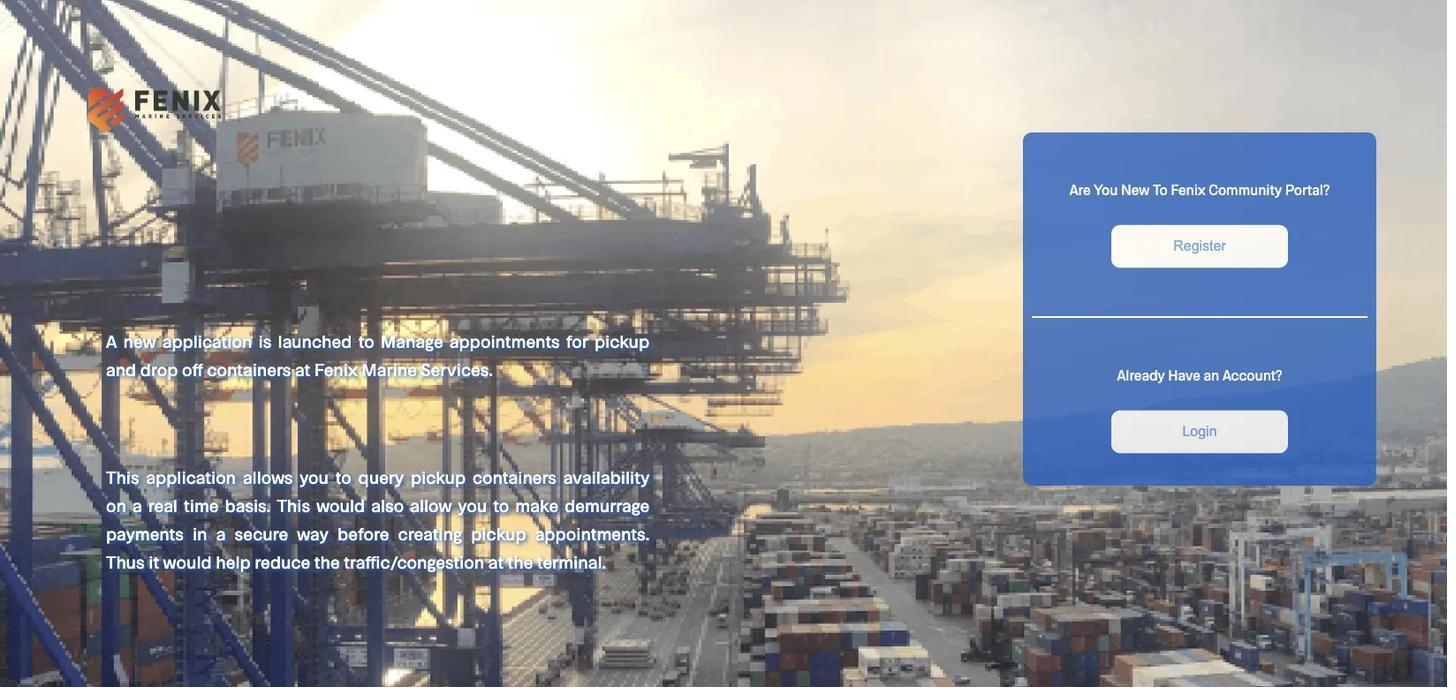 Task type: describe. For each thing, give the bounding box(es) containing it.
2 vertical spatial pickup
[[471, 523, 526, 544]]

login button
[[1111, 411, 1288, 453]]

already have an account?
[[1117, 366, 1282, 383]]

also
[[371, 495, 404, 516]]

make
[[515, 495, 558, 516]]

creating
[[398, 523, 462, 544]]

2 the from the left
[[508, 551, 533, 573]]

application inside a new application is launched to manage appointments for pickup and drop off containers at fenix marine services.
[[162, 330, 252, 352]]

login
[[1182, 424, 1217, 440]]

account?
[[1223, 366, 1282, 383]]

at inside 'this application allows you to query pickup containers availability on a real time basis. this would also allow you to make demurrage payments in a secure way before creating pickup appointments. thus it would help reduce the traffic/congestion at the terminal.'
[[488, 551, 504, 573]]

have
[[1168, 366, 1201, 383]]

containers inside a new application is launched to manage appointments for pickup and drop off containers at fenix marine services.
[[207, 359, 291, 380]]

you
[[1094, 181, 1118, 197]]

real
[[148, 495, 178, 516]]

are you new to fenix community portal?
[[1070, 181, 1330, 197]]

launched
[[278, 330, 352, 352]]

allow
[[410, 495, 452, 516]]

1 horizontal spatial would
[[316, 495, 365, 516]]

an
[[1204, 366, 1219, 383]]

appointments.
[[535, 523, 650, 544]]

help
[[216, 551, 251, 573]]

application inside 'this application allows you to query pickup containers availability on a real time basis. this would also allow you to make demurrage payments in a secure way before creating pickup appointments. thus it would help reduce the traffic/congestion at the terminal.'
[[146, 466, 236, 488]]

are
[[1070, 181, 1091, 197]]

1 vertical spatial you
[[458, 495, 487, 516]]

to
[[1153, 181, 1168, 197]]

reduce
[[255, 551, 310, 573]]

terminal.
[[537, 551, 606, 573]]

time
[[184, 495, 219, 516]]

basis.
[[225, 495, 271, 516]]

1 the from the left
[[314, 551, 340, 573]]

allows
[[243, 466, 293, 488]]

it
[[149, 551, 159, 573]]

new
[[1121, 181, 1150, 197]]



Task type: vqa. For each thing, say whether or not it's contained in the screenshot.
Global Watchlist Filter field
no



Task type: locate. For each thing, give the bounding box(es) containing it.
2 horizontal spatial pickup
[[595, 330, 650, 352]]

this application allows you to query pickup containers availability on a real time basis. this would also allow you to make demurrage payments in a secure way before creating pickup appointments. thus it would help reduce the traffic/congestion at the terminal.
[[106, 466, 650, 573]]

1 horizontal spatial you
[[458, 495, 487, 516]]

1 vertical spatial a
[[216, 523, 226, 544]]

availability
[[563, 466, 650, 488]]

a
[[106, 330, 117, 352]]

this up way
[[277, 495, 310, 516]]

at left terminal.
[[488, 551, 504, 573]]

way
[[297, 523, 328, 544]]

1 vertical spatial fenix
[[314, 359, 358, 380]]

marine
[[362, 359, 417, 380]]

1 horizontal spatial containers
[[473, 466, 556, 488]]

to left query
[[336, 466, 351, 488]]

1 vertical spatial to
[[336, 466, 351, 488]]

in
[[193, 523, 207, 544]]

1 horizontal spatial pickup
[[471, 523, 526, 544]]

0 horizontal spatial containers
[[207, 359, 291, 380]]

at
[[295, 359, 310, 380], [488, 551, 504, 573]]

you
[[300, 466, 329, 488], [458, 495, 487, 516]]

fenix inside a new application is launched to manage appointments for pickup and drop off containers at fenix marine services.
[[314, 359, 358, 380]]

1 vertical spatial pickup
[[411, 466, 466, 488]]

0 vertical spatial fenix
[[1171, 181, 1206, 197]]

would
[[316, 495, 365, 516], [163, 551, 212, 573]]

services.
[[421, 359, 493, 380]]

this up the on
[[106, 466, 139, 488]]

the down way
[[314, 551, 340, 573]]

pickup inside a new application is launched to manage appointments for pickup and drop off containers at fenix marine services.
[[595, 330, 650, 352]]

the left terminal.
[[508, 551, 533, 573]]

1 horizontal spatial at
[[488, 551, 504, 573]]

the
[[314, 551, 340, 573], [508, 551, 533, 573]]

secure
[[235, 523, 288, 544]]

a right in
[[216, 523, 226, 544]]

0 horizontal spatial to
[[336, 466, 351, 488]]

would down in
[[163, 551, 212, 573]]

traffic/congestion
[[344, 551, 484, 573]]

1 vertical spatial containers
[[473, 466, 556, 488]]

appointments
[[450, 330, 560, 352]]

0 horizontal spatial at
[[295, 359, 310, 380]]

at inside a new application is launched to manage appointments for pickup and drop off containers at fenix marine services.
[[295, 359, 310, 380]]

query
[[358, 466, 404, 488]]

pickup up allow
[[411, 466, 466, 488]]

to up marine
[[358, 330, 374, 352]]

register
[[1173, 238, 1226, 254]]

to
[[358, 330, 374, 352], [336, 466, 351, 488], [493, 495, 509, 516]]

already
[[1117, 366, 1165, 383]]

demurrage
[[565, 495, 650, 516]]

0 horizontal spatial the
[[314, 551, 340, 573]]

to left make
[[493, 495, 509, 516]]

would up 'before'
[[316, 495, 365, 516]]

1 vertical spatial this
[[277, 495, 310, 516]]

application up time
[[146, 466, 236, 488]]

1 vertical spatial application
[[146, 466, 236, 488]]

this
[[106, 466, 139, 488], [277, 495, 310, 516]]

0 horizontal spatial this
[[106, 466, 139, 488]]

2 horizontal spatial to
[[493, 495, 509, 516]]

on
[[106, 495, 126, 516]]

payments
[[106, 523, 184, 544]]

you right allow
[[458, 495, 487, 516]]

2 vertical spatial to
[[493, 495, 509, 516]]

pickup down make
[[471, 523, 526, 544]]

1 horizontal spatial the
[[508, 551, 533, 573]]

0 horizontal spatial you
[[300, 466, 329, 488]]

register button
[[1111, 225, 1288, 268]]

portal?
[[1285, 181, 1330, 197]]

a new application is launched to manage appointments for pickup and drop off containers at fenix marine services.
[[106, 330, 650, 380]]

0 vertical spatial to
[[358, 330, 374, 352]]

containers inside 'this application allows you to query pickup containers availability on a real time basis. this would also allow you to make demurrage payments in a secure way before creating pickup appointments. thus it would help reduce the traffic/congestion at the terminal.'
[[473, 466, 556, 488]]

off
[[182, 359, 203, 380]]

0 vertical spatial containers
[[207, 359, 291, 380]]

fenix down 'launched'
[[314, 359, 358, 380]]

0 vertical spatial pickup
[[595, 330, 650, 352]]

0 vertical spatial a
[[133, 495, 142, 516]]

pickup
[[595, 330, 650, 352], [411, 466, 466, 488], [471, 523, 526, 544]]

and
[[106, 359, 136, 380]]

manage
[[381, 330, 443, 352]]

application
[[162, 330, 252, 352], [146, 466, 236, 488]]

to inside a new application is launched to manage appointments for pickup and drop off containers at fenix marine services.
[[358, 330, 374, 352]]

1 horizontal spatial this
[[277, 495, 310, 516]]

0 horizontal spatial would
[[163, 551, 212, 573]]

thus
[[106, 551, 145, 573]]

for
[[566, 330, 588, 352]]

1 vertical spatial would
[[163, 551, 212, 573]]

0 vertical spatial application
[[162, 330, 252, 352]]

a right the on
[[133, 495, 142, 516]]

1 horizontal spatial fenix
[[1171, 181, 1206, 197]]

0 vertical spatial would
[[316, 495, 365, 516]]

fenix
[[1171, 181, 1206, 197], [314, 359, 358, 380]]

is
[[259, 330, 272, 352]]

0 horizontal spatial a
[[133, 495, 142, 516]]

pickup right for
[[595, 330, 650, 352]]

0 vertical spatial at
[[295, 359, 310, 380]]

0 vertical spatial you
[[300, 466, 329, 488]]

community
[[1209, 181, 1282, 197]]

0 horizontal spatial fenix
[[314, 359, 358, 380]]

fenix right "to"
[[1171, 181, 1206, 197]]

a
[[133, 495, 142, 516], [216, 523, 226, 544]]

you right 'allows' at the left bottom of the page
[[300, 466, 329, 488]]

before
[[337, 523, 389, 544]]

new
[[123, 330, 156, 352]]

containers down is at the left of page
[[207, 359, 291, 380]]

0 vertical spatial this
[[106, 466, 139, 488]]

1 horizontal spatial a
[[216, 523, 226, 544]]

drop
[[140, 359, 178, 380]]

1 horizontal spatial to
[[358, 330, 374, 352]]

0 horizontal spatial pickup
[[411, 466, 466, 488]]

at down 'launched'
[[295, 359, 310, 380]]

1 vertical spatial at
[[488, 551, 504, 573]]

application up off
[[162, 330, 252, 352]]

containers
[[207, 359, 291, 380], [473, 466, 556, 488]]

containers up make
[[473, 466, 556, 488]]



